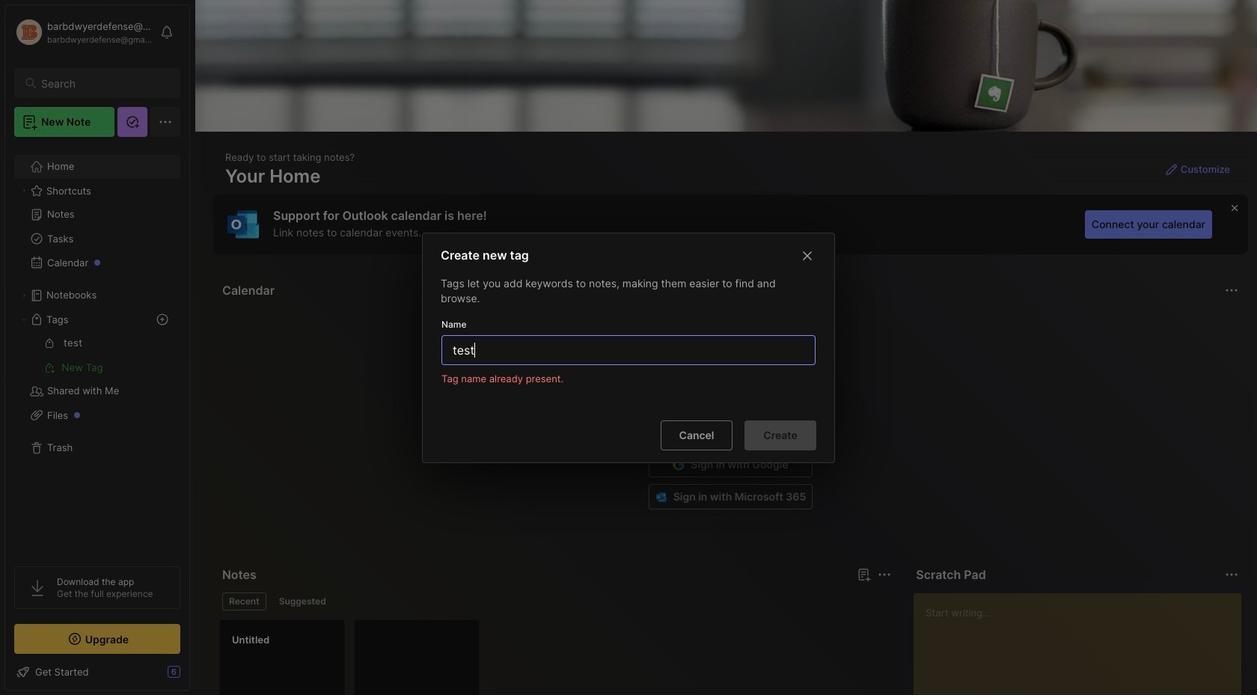 Task type: vqa. For each thing, say whether or not it's contained in the screenshot.
'And'
no



Task type: describe. For each thing, give the bounding box(es) containing it.
Start writing… text field
[[926, 594, 1241, 696]]

none search field inside main element
[[41, 74, 167, 92]]

close image
[[799, 247, 817, 265]]

expand tags image
[[19, 315, 28, 324]]

group inside tree
[[14, 332, 180, 380]]



Task type: locate. For each thing, give the bounding box(es) containing it.
1 tab from the left
[[222, 593, 266, 611]]

Search text field
[[41, 76, 167, 91]]

expand notebooks image
[[19, 291, 28, 300]]

tab
[[222, 593, 266, 611], [272, 593, 333, 611]]

0 horizontal spatial tab
[[222, 593, 266, 611]]

row group
[[219, 620, 489, 696]]

None search field
[[41, 74, 167, 92]]

main element
[[0, 0, 195, 696]]

2 tab from the left
[[272, 593, 333, 611]]

tree
[[5, 146, 189, 553]]

1 horizontal spatial tab
[[272, 593, 333, 611]]

Tag name text field
[[452, 336, 809, 364]]

tree inside main element
[[5, 146, 189, 553]]

group
[[14, 332, 180, 380]]

tab list
[[222, 593, 890, 611]]



